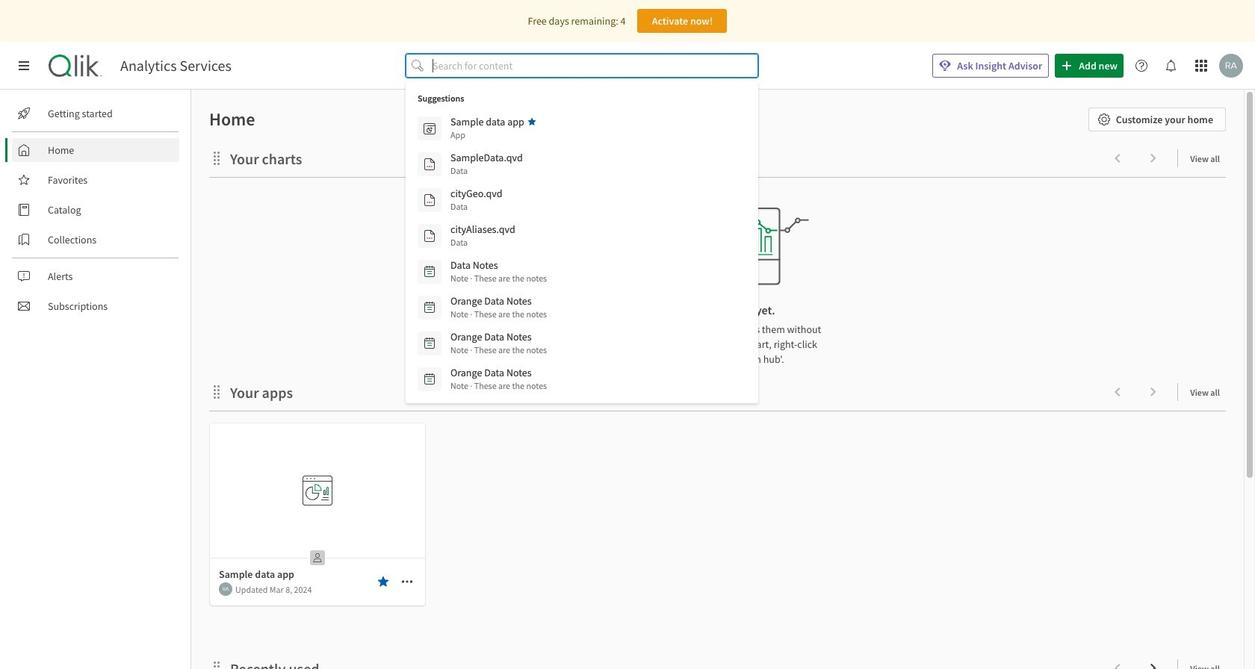 Task type: describe. For each thing, give the bounding box(es) containing it.
citygeo.qvd element
[[451, 187, 503, 200]]

more actions image
[[401, 576, 413, 588]]

2 these are the notes element from the top
[[451, 308, 547, 321]]

orange data notes element for third these are the notes element from the top of the page
[[451, 330, 532, 344]]

sampledata.qvd element
[[451, 151, 523, 164]]

favorited item image
[[527, 117, 536, 126]]

cityaliases.qvd element
[[451, 223, 516, 236]]

Search for content text field
[[430, 54, 729, 78]]

navigation pane element
[[0, 96, 191, 324]]

3 these are the notes element from the top
[[451, 344, 547, 357]]

sample data app element
[[451, 115, 524, 129]]



Task type: locate. For each thing, give the bounding box(es) containing it.
2 vertical spatial move collection image
[[209, 661, 224, 670]]

move collection image
[[209, 151, 224, 166], [209, 385, 224, 399], [209, 661, 224, 670]]

2 vertical spatial orange data notes element
[[451, 366, 532, 380]]

1 orange data notes element from the top
[[451, 294, 532, 308]]

ruby anderson image
[[1220, 54, 1244, 78]]

ruby anderson element
[[219, 583, 232, 596]]

data notes element
[[451, 259, 498, 272]]

close sidebar menu image
[[18, 60, 30, 72]]

2 orange data notes element from the top
[[451, 330, 532, 344]]

main content
[[185, 90, 1256, 670]]

unfavorite image
[[377, 576, 389, 588]]

1 vertical spatial move collection image
[[209, 385, 224, 399]]

orange data notes element for third these are the notes element from the bottom
[[451, 294, 532, 308]]

3 orange data notes element from the top
[[451, 366, 532, 380]]

1 these are the notes element from the top
[[451, 272, 547, 285]]

0 vertical spatial orange data notes element
[[451, 294, 532, 308]]

1 vertical spatial orange data notes element
[[451, 330, 532, 344]]

orange data notes element for 1st these are the notes element from the bottom
[[451, 366, 532, 380]]

0 vertical spatial move collection image
[[209, 151, 224, 166]]

these are the notes element
[[451, 272, 547, 285], [451, 308, 547, 321], [451, 344, 547, 357], [451, 380, 547, 393]]

analytics services element
[[120, 57, 232, 75]]

ruby anderson image
[[219, 583, 232, 596]]

4 these are the notes element from the top
[[451, 380, 547, 393]]

orange data notes element
[[451, 294, 532, 308], [451, 330, 532, 344], [451, 366, 532, 380]]



Task type: vqa. For each thing, say whether or not it's contained in the screenshot.
More actions image
yes



